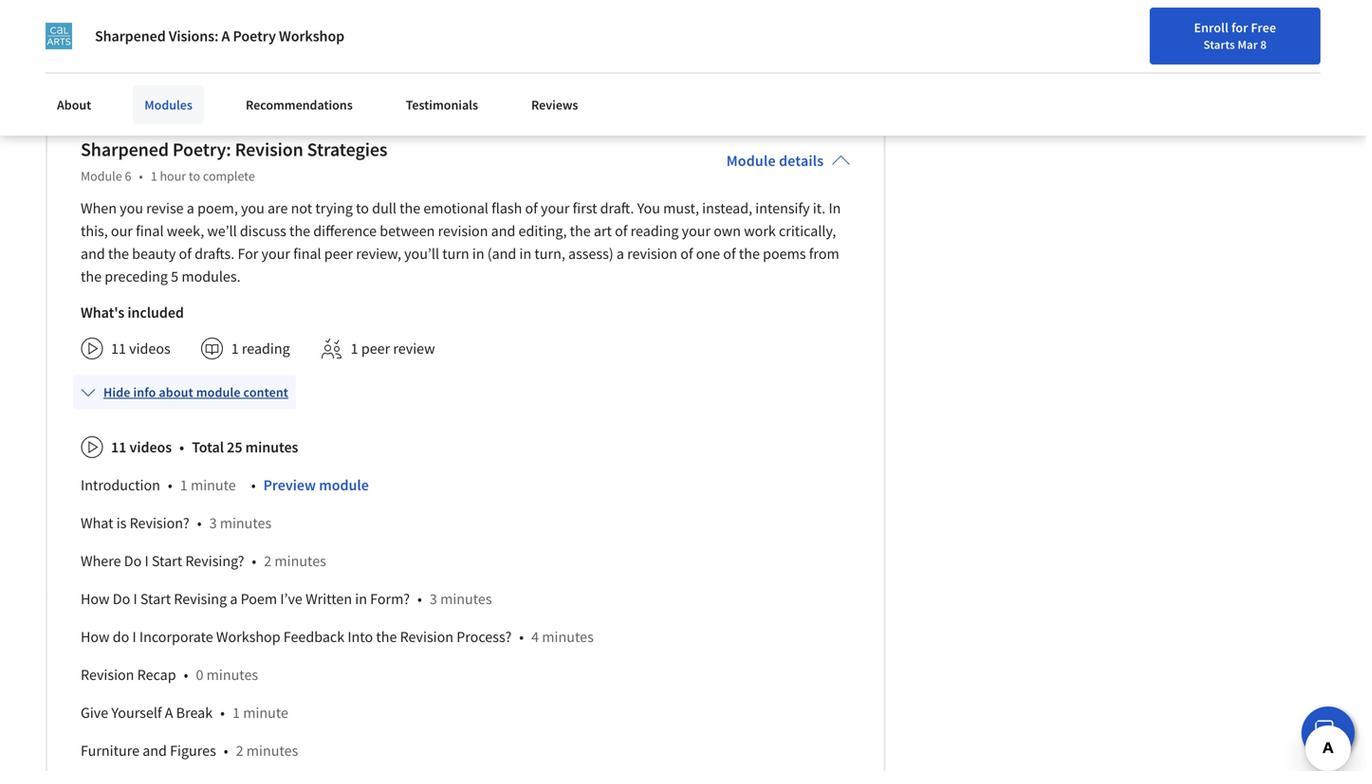 Task type: vqa. For each thing, say whether or not it's contained in the screenshot.
the the inside YOU MUST PROVIDE EVIDENCE OF YOUR FULL NAME (INCLUDING ANY CHANGES) AND DATE OF BIRTH. THIS CAN BE DONE BY PROVIDING A SCANNED COPY OF ONE OF THE FOLLOWING PIECE OF DOCUMENTATION: BIRTH CERTIFICATE, PASSPORT, NATIONAL IDENTIFICATION CARD.
no



Task type: describe. For each thing, give the bounding box(es) containing it.
1 horizontal spatial a
[[230, 590, 238, 609]]

not
[[291, 199, 312, 218]]

1 right 1 reading at the top left of the page
[[351, 339, 358, 358]]

1 horizontal spatial 1 peer review
[[351, 339, 435, 358]]

modules.
[[182, 267, 241, 286]]

about link
[[46, 85, 103, 124]]

week,
[[167, 221, 204, 240]]

• total 25 minutes
[[179, 438, 298, 457]]

form?
[[370, 590, 410, 609]]

1 horizontal spatial in
[[473, 244, 485, 263]]

revision?
[[130, 514, 190, 533]]

when you revise a poem, you are not trying to dull the emotional flash of your first draft. you must, instead, intensify it. in this, our final week, we'll discuss the difference between revision and editing, the art of reading your own work critically, and the beauty of drafts. for your final peer review, you'll turn in (and in turn, assess) a revision of one of the poems from the preceding 5 modules.
[[81, 199, 841, 286]]

how for how do i incorporate workshop feedback into the revision process?
[[81, 628, 110, 647]]

0 horizontal spatial review
[[154, 13, 198, 32]]

poems
[[763, 244, 806, 263]]

info
[[133, 384, 156, 401]]

minutes right figures
[[247, 742, 298, 761]]

of right art
[[615, 221, 628, 240]]

assess)
[[569, 244, 614, 263]]

hide info about module content button
[[73, 375, 296, 409]]

the right into
[[376, 628, 397, 647]]

1 vertical spatial revision
[[400, 628, 454, 647]]

figures
[[170, 742, 216, 761]]

1 horizontal spatial your
[[541, 199, 570, 218]]

trying
[[315, 199, 353, 218]]

preceding
[[105, 267, 168, 286]]

give yourself a break • 1 minute
[[81, 704, 289, 723]]

emotional
[[424, 199, 489, 218]]

recommendations link
[[234, 85, 364, 124]]

poetry
[[233, 27, 276, 46]]

instead,
[[703, 199, 753, 218]]

furniture
[[81, 742, 140, 761]]

strategies
[[307, 137, 388, 161]]

one
[[697, 244, 721, 263]]

starts
[[1204, 37, 1236, 52]]

8
[[1261, 37, 1268, 52]]

1 horizontal spatial final
[[293, 244, 321, 263]]

feedback
[[284, 628, 345, 647]]

from
[[810, 244, 840, 263]]

you
[[638, 199, 661, 218]]

0 horizontal spatial and
[[81, 244, 105, 263]]

we'll
[[207, 221, 237, 240]]

sharpened for poetry:
[[81, 137, 169, 161]]

into
[[348, 628, 373, 647]]

• up where do i start revising? • 2 minutes
[[197, 514, 202, 533]]

poetry:
[[173, 137, 231, 161]]

0 vertical spatial revision
[[438, 221, 488, 240]]

incorporate
[[139, 628, 213, 647]]

minutes right 60
[[271, 13, 324, 32]]

break
[[176, 704, 213, 723]]

testimonials
[[406, 96, 478, 113]]

content
[[244, 384, 289, 401]]

complete
[[203, 167, 255, 184]]

yourself
[[111, 704, 162, 723]]

own
[[714, 221, 741, 240]]

california institute of the arts image
[[46, 23, 72, 49]]

i've
[[280, 590, 303, 609]]

0 vertical spatial a
[[187, 199, 194, 218]]

the left art
[[570, 221, 591, 240]]

1 11 from the top
[[111, 339, 126, 358]]

start for revising
[[140, 590, 171, 609]]

2 horizontal spatial in
[[520, 244, 532, 263]]

reviews
[[532, 96, 579, 113]]

• total 60 minutes
[[205, 13, 324, 32]]

flash
[[492, 199, 522, 218]]

details
[[779, 151, 824, 170]]

what's included
[[81, 303, 184, 322]]

when
[[81, 199, 117, 218]]

do for where
[[124, 552, 142, 571]]

the down work
[[739, 244, 760, 263]]

review,
[[356, 244, 401, 263]]

0 horizontal spatial revision
[[81, 666, 134, 685]]

module details
[[727, 151, 824, 170]]

preview
[[264, 476, 316, 495]]

first
[[573, 199, 598, 218]]

how for how do i start revising a poem i've written in form?
[[81, 590, 110, 609]]

poem,
[[198, 199, 238, 218]]

about
[[57, 96, 91, 113]]

i for workshop
[[132, 628, 136, 647]]

what
[[81, 514, 113, 533]]

start for revising?
[[152, 552, 182, 571]]

turn,
[[535, 244, 566, 263]]

• right break
[[220, 704, 225, 723]]

0 vertical spatial peer
[[122, 13, 151, 32]]

2 horizontal spatial a
[[617, 244, 625, 263]]

(and
[[488, 244, 517, 263]]

2 horizontal spatial your
[[682, 221, 711, 240]]

11 inside the info about module content element
[[111, 438, 127, 457]]

written
[[306, 590, 352, 609]]

where do i start revising? • 2 minutes
[[81, 552, 326, 571]]

in
[[829, 199, 841, 218]]

this,
[[81, 221, 108, 240]]

workshop for poetry
[[279, 27, 345, 46]]

minutes up the i've
[[275, 552, 326, 571]]

drafts.
[[195, 244, 235, 263]]

furniture and figures • 2 minutes
[[81, 742, 298, 761]]

minutes right the 25
[[246, 438, 298, 457]]

60
[[253, 13, 268, 32]]

how do i start revising a poem i've written in form? • 3 minutes
[[81, 590, 492, 609]]

enroll
[[1195, 19, 1229, 36]]

1 horizontal spatial module
[[727, 151, 776, 170]]

recommendations
[[246, 96, 353, 113]]

i for revising?
[[145, 552, 149, 571]]

coursera image
[[23, 15, 143, 46]]

art
[[594, 221, 612, 240]]

workshop for incorporate
[[216, 628, 281, 647]]

minutes up process?
[[441, 590, 492, 609]]

introduction • 1 minute
[[81, 476, 236, 495]]

i for revising
[[133, 590, 137, 609]]

1 vertical spatial reading
[[242, 339, 290, 358]]

of right one
[[724, 244, 736, 263]]

what's
[[81, 303, 125, 322]]

5
[[171, 267, 179, 286]]



Task type: locate. For each thing, give the bounding box(es) containing it.
turn
[[443, 244, 470, 263]]

total left the 25
[[192, 438, 224, 457]]

0 vertical spatial review
[[154, 13, 198, 32]]

hour
[[160, 167, 186, 184]]

sharpened up 6
[[81, 137, 169, 161]]

in right turn
[[473, 244, 485, 263]]

1 you from the left
[[120, 199, 143, 218]]

start up incorporate
[[140, 590, 171, 609]]

a for break
[[165, 704, 173, 723]]

2 horizontal spatial peer
[[361, 339, 390, 358]]

and down this, at top left
[[81, 244, 105, 263]]

11 videos inside the info about module content element
[[111, 438, 172, 457]]

do
[[124, 552, 142, 571], [113, 590, 130, 609]]

workshop
[[279, 27, 345, 46], [216, 628, 281, 647]]

visions:
[[169, 27, 219, 46]]

0 vertical spatial i
[[145, 552, 149, 571]]

of right the flash
[[525, 199, 538, 218]]

minute
[[191, 476, 236, 495], [243, 704, 289, 723]]

module left details
[[727, 151, 776, 170]]

• left poetry
[[205, 13, 210, 32]]

1 vertical spatial start
[[140, 590, 171, 609]]

revision recap • 0 minutes
[[81, 666, 258, 685]]

the up what's
[[81, 267, 102, 286]]

4
[[532, 628, 539, 647]]

revision up "complete"
[[235, 137, 304, 161]]

1 horizontal spatial you
[[241, 199, 265, 218]]

reading
[[631, 221, 679, 240], [242, 339, 290, 358]]

0 vertical spatial how
[[81, 590, 110, 609]]

1 vertical spatial revision
[[628, 244, 678, 263]]

0 vertical spatial to
[[189, 167, 200, 184]]

1 vertical spatial i
[[133, 590, 137, 609]]

free
[[1252, 19, 1277, 36]]

to for revise
[[356, 199, 369, 218]]

revision down you
[[628, 244, 678, 263]]

revision down "form?"
[[400, 628, 454, 647]]

3 up revising?
[[209, 514, 217, 533]]

6
[[125, 167, 131, 184]]

module inside 'sharpened poetry: revision strategies module 6 • 1 hour to complete'
[[81, 167, 122, 184]]

process?
[[457, 628, 512, 647]]

in left "form?"
[[355, 590, 367, 609]]

3 right "form?"
[[430, 590, 437, 609]]

2 how from the top
[[81, 628, 110, 647]]

0 vertical spatial 3
[[209, 514, 217, 533]]

workshop down poem
[[216, 628, 281, 647]]

0 horizontal spatial a
[[187, 199, 194, 218]]

2 horizontal spatial and
[[491, 221, 516, 240]]

how left do
[[81, 628, 110, 647]]

1 vertical spatial module
[[319, 476, 369, 495]]

0 horizontal spatial your
[[262, 244, 290, 263]]

final
[[136, 221, 164, 240], [293, 244, 321, 263]]

sharpened
[[95, 27, 166, 46], [81, 137, 169, 161]]

do up do
[[113, 590, 130, 609]]

introduction
[[81, 476, 160, 495]]

1 left hour
[[151, 167, 157, 184]]

1 vertical spatial total
[[192, 438, 224, 457]]

1 vertical spatial 11 videos
[[111, 438, 172, 457]]

discuss
[[240, 221, 287, 240]]

must,
[[664, 199, 700, 218]]

0 vertical spatial 11 videos
[[111, 339, 171, 358]]

1 vertical spatial how
[[81, 628, 110, 647]]

reading inside when you revise a poem, you are not trying to dull the emotional flash of your first draft. you must, instead, intensify it. in this, our final week, we'll discuss the difference between revision and editing, the art of reading your own work critically, and the beauty of drafts. for your final peer review, you'll turn in (and in turn, assess) a revision of one of the poems from the preceding 5 modules.
[[631, 221, 679, 240]]

the up between
[[400, 199, 421, 218]]

how do i incorporate workshop feedback into the revision process? • 4 minutes
[[81, 628, 594, 647]]

2 vertical spatial revision
[[81, 666, 134, 685]]

how down where
[[81, 590, 110, 609]]

start down revision?
[[152, 552, 182, 571]]

0 vertical spatial 11
[[111, 339, 126, 358]]

do
[[113, 628, 129, 647]]

poem
[[241, 590, 277, 609]]

2 vertical spatial peer
[[361, 339, 390, 358]]

a
[[187, 199, 194, 218], [617, 244, 625, 263], [230, 590, 238, 609]]

0 horizontal spatial you
[[120, 199, 143, 218]]

sharpened inside 'sharpened poetry: revision strategies module 6 • 1 hour to complete'
[[81, 137, 169, 161]]

review
[[154, 13, 198, 32], [393, 339, 435, 358]]

• inside 'sharpened poetry: revision strategies module 6 • 1 hour to complete'
[[139, 167, 143, 184]]

start
[[152, 552, 182, 571], [140, 590, 171, 609]]

minutes up revising?
[[220, 514, 272, 533]]

1 vertical spatial minute
[[243, 704, 289, 723]]

11 videos up introduction • 1 minute
[[111, 438, 172, 457]]

1 vertical spatial sharpened
[[81, 137, 169, 161]]

to
[[189, 167, 200, 184], [356, 199, 369, 218]]

• left 0 at the left of the page
[[184, 666, 188, 685]]

i right do
[[132, 628, 136, 647]]

sharpened for visions:
[[95, 27, 166, 46]]

• preview module
[[251, 476, 369, 495]]

0 horizontal spatial a
[[165, 704, 173, 723]]

1 videos from the top
[[129, 339, 171, 358]]

total for total 60 minutes
[[218, 13, 250, 32]]

1 horizontal spatial to
[[356, 199, 369, 218]]

for
[[238, 244, 259, 263]]

modules link
[[133, 85, 204, 124]]

1 horizontal spatial a
[[222, 27, 230, 46]]

1 right break
[[233, 704, 240, 723]]

videos
[[129, 339, 171, 358], [130, 438, 172, 457]]

2 up poem
[[264, 552, 272, 571]]

0 horizontal spatial to
[[189, 167, 200, 184]]

revision down emotional at the left top
[[438, 221, 488, 240]]

module right about
[[196, 384, 241, 401]]

1
[[111, 13, 119, 32], [151, 167, 157, 184], [231, 339, 239, 358], [351, 339, 358, 358], [180, 476, 188, 495], [233, 704, 240, 723]]

2 videos from the top
[[130, 438, 172, 457]]

0 horizontal spatial reading
[[242, 339, 290, 358]]

included
[[128, 303, 184, 322]]

a left poetry
[[222, 27, 230, 46]]

1 vertical spatial 2
[[236, 742, 244, 761]]

0 vertical spatial 2
[[264, 552, 272, 571]]

and inside the info about module content element
[[143, 742, 167, 761]]

1 vertical spatial to
[[356, 199, 369, 218]]

0 horizontal spatial 1 peer review
[[111, 13, 198, 32]]

1 inside 'sharpened poetry: revision strategies module 6 • 1 hour to complete'
[[151, 167, 157, 184]]

how
[[81, 590, 110, 609], [81, 628, 110, 647]]

to for revision
[[189, 167, 200, 184]]

our
[[111, 221, 133, 240]]

videos up introduction • 1 minute
[[130, 438, 172, 457]]

1 vertical spatial a
[[617, 244, 625, 263]]

1 horizontal spatial reading
[[631, 221, 679, 240]]

reading up content
[[242, 339, 290, 358]]

0 vertical spatial revision
[[235, 137, 304, 161]]

1 how from the top
[[81, 590, 110, 609]]

do for how
[[113, 590, 130, 609]]

a
[[222, 27, 230, 46], [165, 704, 173, 723]]

0 vertical spatial workshop
[[279, 27, 345, 46]]

a right assess)
[[617, 244, 625, 263]]

of left one
[[681, 244, 693, 263]]

1 vertical spatial 1 peer review
[[351, 339, 435, 358]]

1 horizontal spatial review
[[393, 339, 435, 358]]

0 horizontal spatial final
[[136, 221, 164, 240]]

1 reading
[[231, 339, 290, 358]]

module right preview
[[319, 476, 369, 495]]

hide info about module content
[[103, 384, 289, 401]]

2 right figures
[[236, 742, 244, 761]]

11 up introduction
[[111, 438, 127, 457]]

1 11 videos from the top
[[111, 339, 171, 358]]

dull
[[372, 199, 397, 218]]

are
[[268, 199, 288, 218]]

1 vertical spatial peer
[[324, 244, 353, 263]]

2
[[264, 552, 272, 571], [236, 742, 244, 761]]

• up introduction • 1 minute
[[179, 438, 184, 457]]

11 down what's included on the top left of page
[[111, 339, 126, 358]]

1 vertical spatial 11
[[111, 438, 127, 457]]

a for poetry
[[222, 27, 230, 46]]

revision
[[235, 137, 304, 161], [400, 628, 454, 647], [81, 666, 134, 685]]

1 horizontal spatial and
[[143, 742, 167, 761]]

about
[[159, 384, 193, 401]]

your up 'editing,'
[[541, 199, 570, 218]]

your up one
[[682, 221, 711, 240]]

to inside when you revise a poem, you are not trying to dull the emotional flash of your first draft. you must, instead, intensify it. in this, our final week, we'll discuss the difference between revision and editing, the art of reading your own work critically, and the beauty of drafts. for your final peer review, you'll turn in (and in turn, assess) a revision of one of the poems from the preceding 5 modules.
[[356, 199, 369, 218]]

the down not
[[290, 221, 311, 240]]

1 vertical spatial a
[[165, 704, 173, 723]]

0 vertical spatial minute
[[191, 476, 236, 495]]

0 horizontal spatial 2
[[236, 742, 244, 761]]

and left figures
[[143, 742, 167, 761]]

11
[[111, 339, 126, 358], [111, 438, 127, 457]]

minutes right 0 at the left of the page
[[207, 666, 258, 685]]

peer inside when you revise a poem, you are not trying to dull the emotional flash of your first draft. you must, instead, intensify it. in this, our final week, we'll discuss the difference between revision and editing, the art of reading your own work critically, and the beauty of drafts. for your final peer review, you'll turn in (and in turn, assess) a revision of one of the poems from the preceding 5 modules.
[[324, 244, 353, 263]]

2 you from the left
[[241, 199, 265, 218]]

workshop right 60
[[279, 27, 345, 46]]

0 vertical spatial final
[[136, 221, 164, 240]]

your down discuss
[[262, 244, 290, 263]]

0 horizontal spatial revision
[[438, 221, 488, 240]]

work
[[744, 221, 776, 240]]

it.
[[813, 199, 826, 218]]

and up (and
[[491, 221, 516, 240]]

minute down the 25
[[191, 476, 236, 495]]

0 vertical spatial do
[[124, 552, 142, 571]]

1 vertical spatial videos
[[130, 438, 172, 457]]

0 vertical spatial and
[[491, 221, 516, 240]]

0 horizontal spatial 3
[[209, 514, 217, 533]]

0 vertical spatial reading
[[631, 221, 679, 240]]

enroll for free starts mar 8
[[1195, 19, 1277, 52]]

• up what is revision? • 3 minutes
[[168, 476, 173, 495]]

2 vertical spatial i
[[132, 628, 136, 647]]

0 horizontal spatial minute
[[191, 476, 236, 495]]

revision up give
[[81, 666, 134, 685]]

a left poem
[[230, 590, 238, 609]]

1 vertical spatial your
[[682, 221, 711, 240]]

what is revision? • 3 minutes
[[81, 514, 272, 533]]

0 vertical spatial sharpened
[[95, 27, 166, 46]]

11 videos down what's included on the top left of page
[[111, 339, 171, 358]]

draft.
[[601, 199, 634, 218]]

is
[[117, 514, 127, 533]]

• up poem
[[252, 552, 257, 571]]

1 up 'hide info about module content'
[[231, 339, 239, 358]]

a left break
[[165, 704, 173, 723]]

1 vertical spatial review
[[393, 339, 435, 358]]

• right 6
[[139, 167, 143, 184]]

module left 6
[[81, 167, 122, 184]]

0 horizontal spatial in
[[355, 590, 367, 609]]

module inside hide info about module content dropdown button
[[196, 384, 241, 401]]

0 vertical spatial 1 peer review
[[111, 13, 198, 32]]

1 horizontal spatial revision
[[235, 137, 304, 161]]

0 vertical spatial your
[[541, 199, 570, 218]]

0 horizontal spatial peer
[[122, 13, 151, 32]]

workshop inside the info about module content element
[[216, 628, 281, 647]]

2 11 videos from the top
[[111, 438, 172, 457]]

1 horizontal spatial revision
[[628, 244, 678, 263]]

beauty
[[132, 244, 176, 263]]

• right "form?"
[[418, 590, 422, 609]]

11 videos
[[111, 339, 171, 358], [111, 438, 172, 457]]

1 horizontal spatial 3
[[430, 590, 437, 609]]

0 vertical spatial a
[[222, 27, 230, 46]]

recap
[[137, 666, 176, 685]]

module
[[727, 151, 776, 170], [81, 167, 122, 184]]

critically,
[[779, 221, 837, 240]]

you up our
[[120, 199, 143, 218]]

1 horizontal spatial minute
[[243, 704, 289, 723]]

for
[[1232, 19, 1249, 36]]

reviews link
[[520, 85, 590, 124]]

2 vertical spatial a
[[230, 590, 238, 609]]

1 vertical spatial and
[[81, 244, 105, 263]]

0 horizontal spatial module
[[196, 384, 241, 401]]

1 horizontal spatial peer
[[324, 244, 353, 263]]

reading down you
[[631, 221, 679, 240]]

mar
[[1238, 37, 1259, 52]]

you left are
[[241, 199, 265, 218]]

final up beauty
[[136, 221, 164, 240]]

you
[[120, 199, 143, 218], [241, 199, 265, 218]]

0 vertical spatial total
[[218, 13, 250, 32]]

the down our
[[108, 244, 129, 263]]

where
[[81, 552, 121, 571]]

1 vertical spatial 3
[[430, 590, 437, 609]]

final down difference
[[293, 244, 321, 263]]

in right (and
[[520, 244, 532, 263]]

1 right the california institute of the arts icon
[[111, 13, 119, 32]]

0
[[196, 666, 204, 685]]

sharpened left the visions: on the top of page
[[95, 27, 166, 46]]

total inside the info about module content element
[[192, 438, 224, 457]]

• left preview
[[251, 476, 256, 495]]

0 vertical spatial module
[[196, 384, 241, 401]]

• left 4
[[520, 628, 524, 647]]

difference
[[314, 221, 377, 240]]

info about module content element
[[73, 368, 851, 772]]

revising
[[174, 590, 227, 609]]

0 vertical spatial start
[[152, 552, 182, 571]]

to inside 'sharpened poetry: revision strategies module 6 • 1 hour to complete'
[[189, 167, 200, 184]]

to right hour
[[189, 167, 200, 184]]

to left dull
[[356, 199, 369, 218]]

sharpened visions: a poetry workshop
[[95, 27, 345, 46]]

revise
[[146, 199, 184, 218]]

give
[[81, 704, 108, 723]]

your
[[541, 199, 570, 218], [682, 221, 711, 240], [262, 244, 290, 263]]

of down week,
[[179, 244, 192, 263]]

menu item
[[1027, 19, 1149, 81]]

1 horizontal spatial 2
[[264, 552, 272, 571]]

25
[[227, 438, 243, 457]]

minute right break
[[243, 704, 289, 723]]

revision inside 'sharpened poetry: revision strategies module 6 • 1 hour to complete'
[[235, 137, 304, 161]]

2 11 from the top
[[111, 438, 127, 457]]

i left revising
[[133, 590, 137, 609]]

chat with us image
[[1314, 719, 1344, 749]]

1 vertical spatial do
[[113, 590, 130, 609]]

preview module link
[[264, 476, 369, 495]]

2 vertical spatial your
[[262, 244, 290, 263]]

editing,
[[519, 221, 567, 240]]

total for total 25 minutes
[[192, 438, 224, 457]]

videos inside the info about module content element
[[130, 438, 172, 457]]

testimonials link
[[395, 85, 490, 124]]

2 horizontal spatial revision
[[400, 628, 454, 647]]

0 horizontal spatial module
[[81, 167, 122, 184]]

2 vertical spatial and
[[143, 742, 167, 761]]

minutes right 4
[[542, 628, 594, 647]]

videos down included
[[129, 339, 171, 358]]

0 vertical spatial videos
[[129, 339, 171, 358]]

revising?
[[185, 552, 244, 571]]

1 up what is revision? • 3 minutes
[[180, 476, 188, 495]]

do right where
[[124, 552, 142, 571]]

hide
[[103, 384, 131, 401]]

3
[[209, 514, 217, 533], [430, 590, 437, 609]]

you'll
[[405, 244, 440, 263]]

i down revision?
[[145, 552, 149, 571]]

a up week,
[[187, 199, 194, 218]]

• right figures
[[224, 742, 228, 761]]

None search field
[[271, 12, 584, 50]]

total left 60
[[218, 13, 250, 32]]

1 vertical spatial final
[[293, 244, 321, 263]]



